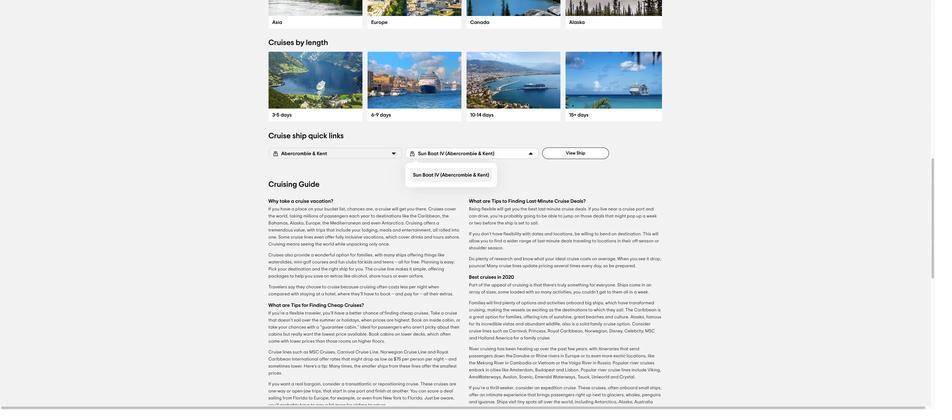 Task type: vqa. For each thing, say whether or not it's contained in the screenshot.
15+ DAYS
yes



Task type: locate. For each thing, give the bounding box(es) containing it.
be inside if you don't have flexibility with dates and locations, be willing to bend on destination. this will allow you to find a wider range of last-minute deals traveling to locations in their off-season or shoulder season.
[[575, 232, 581, 237]]

with down traveler,
[[307, 325, 316, 330]]

experience
[[504, 393, 527, 398]]

if for if you have a place on your bucket list, chances are, a cruise will get you there. cruises cover the world, taking millions of passengers each year to destinations like the caribbean, the bahamas, alaska, europe, the mediterranean and even antarctica. cruising offers a tremendous value, with trips that include your lodging, meals and entertainment, all rolled into one. some cruise lines even offer fully inclusive vacations, which cover drinks and tours ashore. cruising means seeing the world while unpacking only once.
[[269, 207, 271, 212]]

0 horizontal spatial onboard
[[567, 301, 585, 306]]

many inside cruises also provide a wonderful option for families, with many ships offering things like waterslides, mini-golf courses and fun clubs for kids and teens -- all for free. planning is easy: pick your destination and the right ship for you. the cruise line makes it simple, offering packages to help you save on extras like alcohol, shore tours or even airfare.
[[384, 253, 395, 258]]

0 vertical spatial royal
[[548, 329, 560, 334]]

if down compared
[[269, 311, 271, 316]]

what for what are tips for finding cheap cruises?
[[269, 303, 281, 308]]

1 horizontal spatial more
[[603, 354, 613, 359]]

new
[[383, 396, 392, 401]]

have inside the families will find plenty of options and activities onboard big ships, which have transformed cruising, making the vessels as exciting as the destinations to which they sail. the caribbean is a great option for families, offering lots of sunshine, great beaches and culture. alaska, famous for its incredible vistas and abundant wildlife, also is a solid family cruise option. consider cruise lines such as carnival, princess, royal caribbean, norwegian, disney, celebrity, msc and holland america for a family cruise.
[[619, 301, 629, 306]]

0 vertical spatial ship
[[293, 132, 307, 140]]

iguanas.
[[479, 400, 496, 405]]

1 vertical spatial europe,
[[314, 396, 330, 401]]

cruise lines such as msc cruises, carnival cruise line, norwegian cruise line and royal caribbean international offer rates that might drop as low as $75 per person per night -- and sometimes lower. here's a tip: many times, the smaller ships from these lines offer the smallest prices.
[[269, 350, 457, 376]]

come up week.
[[630, 283, 641, 288]]

1 vertical spatial chances
[[289, 325, 306, 330]]

taking
[[290, 214, 303, 219]]

passengers inside if you're a thrill-seeker, consider an expedition cruise. these cruises, often onboard small ships, offer an intimate experience that brings passengers right up next to glaciers, whales, penguins and iguanas. ships visit tiny spots all over the world, including antarctica, alaska, australia and greenland. passengers will spend their time kayaking, hiking, biking and exploring w
[[551, 393, 575, 398]]

right inside cruises also provide a wonderful option for families, with many ships offering things like waterslides, mini-golf courses and fun clubs for kids and teens -- all for free. planning is easy: pick your destination and the right ship for you. the cruise line makes it simple, offering packages to help you save on extras like alcohol, shore tours or even airfare.
[[329, 267, 339, 272]]

1 horizontal spatial so
[[604, 264, 609, 268]]

that inside if you're a thrill-seeker, consider an expedition cruise. these cruises, often onboard small ships, offer an intimate experience that brings passengers right up next to glaciers, whales, penguins and iguanas. ships visit tiny spots all over the world, including antarctica, alaska, australia and greenland. passengers will spend their time kayaking, hiking, biking and exploring w
[[528, 393, 536, 398]]

up right the pop
[[637, 214, 642, 219]]

6-9 days
[[372, 113, 391, 118]]

cruises up appeal
[[480, 275, 497, 280]]

come inside part of the appeal of cruising is that there's truly something for everyone. ships come in an array of sizes, some loaded with so many activities, you couldn't get to them all in a week.
[[630, 283, 641, 288]]

cruises inside cruises also provide a wonderful option for families, with many ships offering things like waterslides, mini-golf courses and fun clubs for kids and teens -- all for free. planning is easy: pick your destination and the right ship for you. the cruise line makes it simple, offering packages to help you save on extras like alcohol, shore tours or even airfare.
[[269, 253, 284, 258]]

destinations
[[376, 214, 402, 219], [563, 308, 588, 313]]

per inside the travelers say they choose to cruise because cruising often costs less per night when compared with staying at a hotel, where they'll have to book -- and pay for -- all their extras.
[[409, 285, 416, 290]]

1 vertical spatial it
[[410, 267, 412, 272]]

alaska, inside the families will find plenty of options and activities onboard big ships, which have transformed cruising, making the vessels as exciting as the destinations to which they sail. the caribbean is a great option for families, offering lots of sunshine, great beaches and culture. alaska, famous for its incredible vistas and abundant wildlife, also is a solid family cruise option. consider cruise lines such as carnival, princess, royal caribbean, norwegian, disney, celebrity, msc and holland america for a family cruise.
[[631, 315, 646, 320]]

if down amawaterways,
[[469, 386, 472, 391]]

0 horizontal spatial night
[[417, 285, 428, 290]]

1 vertical spatial more
[[336, 403, 346, 408]]

0 vertical spatial up
[[637, 214, 642, 219]]

offer up world
[[325, 235, 335, 240]]

you're for if you're a thrill-seeker, consider an expedition cruise. these cruises, often onboard small ships, offer an intimate experience that brings passengers right up next to glaciers, whales, penguins and iguanas. ships visit tiny spots all over the world, including antarctica, alaska, australia and greenland. passengers will spend their time kayaking, hiking, biking and exploring w
[[473, 386, 486, 391]]

and inside if you want a real bargain, consider a transatlantic or repositioning cruise. these cruises are one-way or open-jaw trips, that start in one port and finish at another. you can score a deal sailing from florida to europe, for example, or even from new york to florida. just be aware, you'll probably have to pay a bit more for airfare to return.
[[366, 389, 375, 394]]

that inside part of the appeal of cruising is that there's truly something for everyone. ships come in an array of sizes, some loaded with so many activities, you couldn't get to them all in a week.
[[534, 283, 542, 288]]

norwegian,
[[585, 329, 609, 334]]

lines down person
[[412, 364, 421, 369]]

europe link
[[372, 20, 388, 25]]

many inside part of the appeal of cruising is that there's truly something for everyone. ships come in an array of sizes, some loaded with so many activities, you couldn't get to them all in a week.
[[541, 290, 552, 295]]

beaches
[[587, 315, 604, 320]]

with down say
[[291, 292, 299, 297]]

kayaking,
[[568, 407, 588, 410]]

2 horizontal spatial cruises
[[641, 361, 655, 366]]

0 vertical spatial sun
[[418, 151, 427, 156]]

it inside cruises also provide a wonderful option for families, with many ships offering things like waterslides, mini-golf courses and fun clubs for kids and teens -- all for free. planning is easy: pick your destination and the right ship for you. the cruise line makes it simple, offering packages to help you save on extras like alcohol, shore tours or even airfare.
[[410, 267, 412, 272]]

1 vertical spatial cover
[[399, 235, 410, 240]]

0 horizontal spatial so
[[535, 290, 540, 295]]

0 vertical spatial cruises
[[480, 275, 497, 280]]

have down them
[[619, 301, 629, 306]]

pay left bit
[[316, 403, 324, 408]]

biking
[[603, 407, 615, 410]]

australia
[[635, 400, 653, 405]]

cruise. inside if you're a thrill-seeker, consider an expedition cruise. these cruises, often onboard small ships, offer an intimate experience that brings passengers right up next to glaciers, whales, penguins and iguanas. ships visit tiny spots all over the world, including antarctica, alaska, australia and greenland. passengers will spend their time kayaking, hiking, biking and exploring w
[[564, 386, 577, 391]]

river up uniworld
[[598, 368, 608, 373]]

courses
[[312, 260, 329, 265]]

you're down amawaterways,
[[473, 386, 486, 391]]

0 horizontal spatial costs
[[389, 285, 400, 290]]

abercrombie & kent
[[281, 151, 327, 156]]

get inside part of the appeal of cruising is that there's truly something for everyone. ships come in an array of sizes, some loaded with so many activities, you couldn't get to them all in a week.
[[600, 290, 607, 295]]

budapest
[[536, 368, 555, 373]]

1 cabins from the left
[[269, 332, 282, 337]]

is inside cruises also provide a wonderful option for families, with many ships offering things like waterslides, mini-golf courses and fun clubs for kids and teens -- all for free. planning is easy: pick your destination and the right ship for you. the cruise line makes it simple, offering packages to help you save on extras like alcohol, shore tours or even airfare.
[[440, 260, 443, 265]]

those inside being flexible will get you the best last-minute cruise deals. if you live near a cruise port and can drive, you're probably going to be able to jump on those deals that might pop up a week or two before the ship is set to sail.
[[581, 214, 592, 219]]

the up time
[[554, 400, 561, 405]]

locations, down being flexible will get you the best last-minute cruise deals. if you live near a cruise port and can drive, you're probably going to be able to jump on those deals that might pop up a week or two before the ship is set to sail.
[[554, 232, 574, 237]]

3 days from the left
[[483, 113, 494, 118]]

include inside river cruising has been heating up over the past few years, with itineraries that send passengers down the danube or rhine rivers in europe or to even more exotic locations, like the mekong river in cambodia or vietnam or the volga river in russia. popular river cruises embark in cities like amsterdam, budapest and lisbon. popular river cruise lines include viking, amawaterways, avalon, scenic, emerald waterways, tauck, uniworld and crystal.
[[632, 368, 647, 373]]

0 horizontal spatial tips
[[291, 303, 301, 308]]

mekong
[[477, 361, 493, 366]]

lower down 'really'
[[290, 339, 301, 344]]

sizes,
[[487, 290, 498, 295]]

you inside cruises also provide a wonderful option for families, with many ships offering things like waterslides, mini-golf courses and fun clubs for kids and teens -- all for free. planning is easy: pick your destination and the right ship for you. the cruise line makes it simple, offering packages to help you save on extras like alcohol, shore tours or even airfare.
[[305, 274, 313, 279]]

caribbean, up offers
[[418, 214, 442, 219]]

up left next
[[587, 393, 592, 398]]

prices left the 'than'
[[302, 339, 315, 344]]

1 horizontal spatial these
[[578, 386, 591, 391]]

1 horizontal spatial up
[[587, 393, 592, 398]]

say
[[288, 285, 295, 290]]

all inside if you're a thrill-seeker, consider an expedition cruise. these cruises, often onboard small ships, offer an intimate experience that brings passengers right up next to glaciers, whales, penguins and iguanas. ships visit tiny spots all over the world, including antarctica, alaska, australia and greenland. passengers will spend their time kayaking, hiking, biking and exploring w
[[538, 400, 543, 405]]

also down sunshine,
[[563, 322, 571, 327]]

and inside if you don't have flexibility with dates and locations, be willing to bend on destination. this will allow you to find a wider range of last-minute deals traveling to locations in their off-season or shoulder season.
[[545, 232, 553, 237]]

a inside if you don't have flexibility with dates and locations, be willing to bend on destination. this will allow you to find a wider range of last-minute deals traveling to locations in their off-season or shoulder season.
[[504, 239, 506, 244]]

get up antarctica.
[[400, 207, 406, 212]]

royal
[[548, 329, 560, 334], [437, 350, 449, 355]]

chance
[[363, 311, 379, 316]]

cover left drinks
[[399, 235, 410, 240]]

1 vertical spatial ideal
[[360, 325, 371, 330]]

at down choose
[[316, 292, 321, 297]]

best
[[529, 207, 538, 212]]

deals
[[593, 214, 605, 219], [561, 239, 573, 244]]

a inside the travelers say they choose to cruise because cruising often costs less per night when compared with staying at a hotel, where they'll have to book -- and pay for -- all their extras.
[[322, 292, 324, 297]]

its
[[476, 322, 481, 327]]

2 days from the left
[[380, 113, 391, 118]]

1 vertical spatial last-
[[538, 239, 547, 244]]

1 vertical spatial you'll
[[269, 403, 279, 408]]

planning
[[422, 260, 439, 265]]

everyone.
[[597, 283, 617, 288]]

their inside if you're a flexible traveler, you'll have a better chance of finding cheap cruises. take a cruise that doesn't sail over the summer or holidays, when prices are highest. book an inside cabin, or take your chances with a "guarantee cabin," ideal for passengers who aren't picky about their cabins but really want the lowest price available. book cabins on lower decks, which often come with lower prices than those rooms on higher floors.
[[451, 325, 460, 330]]

1 vertical spatial tours
[[382, 274, 392, 279]]

you down why
[[272, 207, 280, 212]]

you
[[272, 207, 280, 212], [407, 207, 415, 212], [513, 207, 520, 212], [592, 207, 600, 212], [473, 232, 480, 237], [481, 239, 489, 244], [630, 257, 638, 261], [305, 274, 313, 279], [574, 290, 581, 295], [272, 382, 280, 387]]

0 vertical spatial europe,
[[306, 221, 322, 226]]

more inside river cruising has been heating up over the past few years, with itineraries that send passengers down the danube or rhine rivers in europe or to even more exotic locations, like the mekong river in cambodia or vietnam or the volga river in russia. popular river cruises embark in cities like amsterdam, budapest and lisbon. popular river cruise lines include viking, amawaterways, avalon, scenic, emerald waterways, tauck, uniworld and crystal.
[[603, 354, 613, 359]]

when inside the travelers say they choose to cruise because cruising often costs less per night when compared with staying at a hotel, where they'll have to book -- and pay for -- all their extras.
[[429, 285, 439, 290]]

1 vertical spatial cruises
[[641, 361, 655, 366]]

will inside if you have a place on your bucket list, chances are, a cruise will get you there. cruises cover the world, taking millions of passengers each year to destinations like the caribbean, the bahamas, alaska, europe, the mediterranean and even antarctica. cruising offers a tremendous value, with trips that include your lodging, meals and entertainment, all rolled into one. some cruise lines even offer fully inclusive vacations, which cover drinks and tours ashore. cruising means seeing the world while unpacking only once.
[[392, 207, 399, 212]]

0 vertical spatial often
[[377, 285, 388, 290]]

if inside if you have a place on your bucket list, chances are, a cruise will get you there. cruises cover the world, taking millions of passengers each year to destinations like the caribbean, the bahamas, alaska, europe, the mediterranean and even antarctica. cruising offers a tremendous value, with trips that include your lodging, meals and entertainment, all rolled into one. some cruise lines even offer fully inclusive vacations, which cover drinks and tours ashore. cruising means seeing the world while unpacking only once.
[[269, 207, 271, 212]]

better
[[350, 311, 362, 316]]

0 vertical spatial take
[[280, 199, 290, 204]]

have right they'll
[[364, 292, 374, 297]]

0 vertical spatial many
[[487, 264, 498, 268]]

your up inclusive
[[352, 228, 361, 233]]

cruise. inside the families will find plenty of options and activities onboard big ships, which have transformed cruising, making the vessels as exciting as the destinations to which they sail. the caribbean is a great option for families, offering lots of sunshine, great beaches and culture. alaska, famous for its incredible vistas and abundant wildlife, also is a solid family cruise option. consider cruise lines such as carnival, princess, royal caribbean, norwegian, disney, celebrity, msc and holland america for a family cruise.
[[538, 336, 551, 341]]

will down spots
[[527, 407, 533, 410]]

will inside the families will find plenty of options and activities onboard big ships, which have transformed cruising, making the vessels as exciting as the destinations to which they sail. the caribbean is a great option for families, offering lots of sunshine, great beaches and culture. alaska, famous for its incredible vistas and abundant wildlife, also is a solid family cruise option. consider cruise lines such as carnival, princess, royal caribbean, norwegian, disney, celebrity, msc and holland america for a family cruise.
[[487, 301, 493, 306]]

0 horizontal spatial option
[[336, 253, 350, 258]]

1 vertical spatial kent)
[[478, 172, 490, 178]]

1 horizontal spatial tours
[[434, 235, 444, 240]]

cruise inside the travelers say they choose to cruise because cruising often costs less per night when compared with staying at a hotel, where they'll have to book -- and pay for -- all their extras.
[[328, 285, 340, 290]]

0 horizontal spatial lower
[[290, 339, 301, 344]]

0 vertical spatial ships
[[396, 253, 407, 258]]

even inside river cruising has been heating up over the past few years, with itineraries that send passengers down the danube or rhine rivers in europe or to even more exotic locations, like the mekong river in cambodia or vietnam or the volga river in russia. popular river cruises embark in cities like amsterdam, budapest and lisbon. popular river cruise lines include viking, amawaterways, avalon, scenic, emerald waterways, tauck, uniworld and crystal.
[[592, 354, 602, 359]]

want inside if you want a real bargain, consider a transatlantic or repositioning cruise. these cruises are one-way or open-jaw trips, that start in one port and finish at another. you can score a deal sailing from florida to europe, for example, or even from new york to florida. just be aware, you'll probably have to pay a bit more for airfare to return.
[[281, 382, 291, 387]]

0 horizontal spatial the
[[365, 267, 373, 272]]

1 horizontal spatial come
[[630, 283, 641, 288]]

0 vertical spatial so
[[604, 264, 609, 268]]

ship up flexibility at the right bottom of the page
[[505, 221, 514, 226]]

and right kids at left
[[374, 260, 382, 265]]

1 vertical spatial minute
[[547, 239, 560, 244]]

ideal inside do plenty of research and know what your ideal cruise costs on average. when you see it drop, pounce! many cruise lines update pricing several times every day, so be prepared.
[[556, 257, 566, 261]]

offer inside if you're a thrill-seeker, consider an expedition cruise. these cruises, often onboard small ships, offer an intimate experience that brings passengers right up next to glaciers, whales, penguins and iguanas. ships visit tiny spots all over the world, including antarctica, alaska, australia and greenland. passengers will spend their time kayaking, hiking, biking and exploring w
[[469, 393, 479, 398]]

0 vertical spatial come
[[630, 283, 641, 288]]

1 horizontal spatial many
[[541, 290, 552, 295]]

1 horizontal spatial sail.
[[617, 308, 625, 313]]

the
[[365, 267, 373, 272], [626, 308, 634, 313]]

0 vertical spatial more
[[603, 354, 613, 359]]

last-
[[539, 207, 547, 212], [538, 239, 547, 244]]

1 vertical spatial ships
[[497, 400, 508, 405]]

0 vertical spatial such
[[493, 329, 503, 334]]

port down transatlantic
[[357, 389, 365, 394]]

night down the 'airfare.'
[[417, 285, 428, 290]]

lines up sometimes
[[283, 350, 292, 355]]

0 vertical spatial caribbean,
[[418, 214, 442, 219]]

0 horizontal spatial msc
[[309, 350, 319, 355]]

1 vertical spatial find
[[494, 301, 502, 306]]

get
[[400, 207, 406, 212], [505, 207, 512, 212], [600, 290, 607, 295]]

0 vertical spatial over
[[302, 318, 311, 323]]

wonderful
[[315, 253, 335, 258]]

the down there.
[[410, 214, 417, 219]]

0 vertical spatial europe
[[372, 20, 388, 25]]

1 horizontal spatial it
[[647, 257, 650, 261]]

that inside being flexible will get you the best last-minute cruise deals. if you live near a cruise port and can drive, you're probably going to be able to jump on those deals that might pop up a week or two before the ship is set to sail.
[[606, 214, 614, 219]]

lines inside river cruising has been heating up over the past few years, with itineraries that send passengers down the danube or rhine rivers in europe or to even more exotic locations, like the mekong river in cambodia or vietnam or the volga river in russia. popular river cruises embark in cities like amsterdam, budapest and lisbon. popular river cruise lines include viking, amawaterways, avalon, scenic, emerald waterways, tauck, uniworld and crystal.
[[622, 368, 631, 373]]

1 vertical spatial many
[[541, 290, 552, 295]]

seeing
[[301, 242, 314, 247]]

0 vertical spatial lower
[[401, 332, 412, 337]]

0 vertical spatial find
[[495, 239, 503, 244]]

with inside the travelers say they choose to cruise because cruising often costs less per night when compared with staying at a hotel, where they'll have to book -- and pay for -- all their extras.
[[291, 292, 299, 297]]

10-14 days link
[[471, 113, 494, 118]]

have right don't
[[493, 232, 503, 237]]

over inside river cruising has been heating up over the past few years, with itineraries that send passengers down the danube or rhine rivers in europe or to even more exotic locations, like the mekong river in cambodia or vietnam or the volga river in russia. popular river cruises embark in cities like amsterdam, budapest and lisbon. popular river cruise lines include viking, amawaterways, avalon, scenic, emerald waterways, tauck, uniworld and crystal.
[[541, 347, 550, 352]]

higher
[[359, 339, 372, 344]]

if for if you're a thrill-seeker, consider an expedition cruise. these cruises, often onboard small ships, offer an intimate experience that brings passengers right up next to glaciers, whales, penguins and iguanas. ships visit tiny spots all over the world, including antarctica, alaska, australia and greenland. passengers will spend their time kayaking, hiking, biking and exploring w
[[469, 386, 472, 391]]

night up smallest
[[434, 357, 444, 362]]

your inside cruises also provide a wonderful option for families, with many ships offering things like waterslides, mini-golf courses and fun clubs for kids and teens -- all for free. planning is easy: pick your destination and the right ship for you. the cruise line makes it simple, offering packages to help you save on extras like alcohol, shore tours or even airfare.
[[278, 267, 287, 272]]

at up new
[[387, 389, 392, 394]]

near
[[609, 207, 618, 212]]

msc inside cruise lines such as msc cruises, carnival cruise line, norwegian cruise line and royal caribbean international offer rates that might drop as low as $75 per person per night -- and sometimes lower. here's a tip: many times, the smaller ships from these lines offer the smallest prices.
[[309, 350, 319, 355]]

1 horizontal spatial lower
[[401, 332, 412, 337]]

flexible up drive,
[[482, 207, 497, 212]]

locations, down send
[[627, 354, 647, 359]]

consider inside if you're a thrill-seeker, consider an expedition cruise. these cruises, often onboard small ships, offer an intimate experience that brings passengers right up next to glaciers, whales, penguins and iguanas. ships visit tiny spots all over the world, including antarctica, alaska, australia and greenland. passengers will spend their time kayaking, hiking, biking and exploring w
[[516, 386, 534, 391]]

1 great from the left
[[473, 315, 484, 320]]

rhine
[[536, 354, 548, 359]]

if
[[269, 207, 271, 212], [589, 207, 591, 212], [469, 232, 472, 237], [269, 311, 271, 316], [269, 382, 271, 387], [469, 386, 472, 391]]

return.
[[374, 403, 387, 408]]

each
[[349, 214, 360, 219]]

ideal up available.
[[360, 325, 371, 330]]

of inside do plenty of research and know what your ideal cruise costs on average. when you see it drop, pounce! many cruise lines update pricing several times every day, so be prepared.
[[490, 257, 494, 261]]

cruise
[[269, 132, 291, 140], [555, 199, 570, 204], [269, 350, 282, 355], [356, 350, 369, 355], [404, 350, 417, 355]]

per
[[409, 285, 416, 290], [402, 357, 409, 362], [426, 357, 433, 362]]

extras.
[[440, 292, 454, 297]]

cruises inside if you have a place on your bucket list, chances are, a cruise will get you there. cruises cover the world, taking millions of passengers each year to destinations like the caribbean, the bahamas, alaska, europe, the mediterranean and even antarctica. cruising offers a tremendous value, with trips that include your lodging, meals and entertainment, all rolled into one. some cruise lines even offer fully inclusive vacations, which cover drinks and tours ashore. cruising means seeing the world while unpacking only once.
[[429, 207, 444, 212]]

prices
[[373, 318, 386, 323], [302, 339, 315, 344]]

1 horizontal spatial flexible
[[482, 207, 497, 212]]

this
[[643, 232, 652, 237]]

america
[[496, 336, 513, 341]]

finding for last-
[[509, 199, 526, 204]]

cruise. down princess,
[[538, 336, 551, 341]]

1 horizontal spatial want
[[304, 332, 314, 337]]

your
[[315, 207, 324, 212], [352, 228, 361, 233], [546, 257, 555, 261], [278, 267, 287, 272], [279, 325, 288, 330]]

staying
[[300, 292, 315, 297]]

alaska, inside if you're a thrill-seeker, consider an expedition cruise. these cruises, often onboard small ships, offer an intimate experience that brings passengers right up next to glaciers, whales, penguins and iguanas. ships visit tiny spots all over the world, including antarctica, alaska, australia and greenland. passengers will spend their time kayaking, hiking, biking and exploring w
[[619, 400, 634, 405]]

celebrity,
[[625, 329, 645, 334]]

kent) inside sun boat iv (abercrombie & kent) dropdown button
[[483, 151, 495, 156]]

0 vertical spatial what
[[469, 199, 482, 204]]

to inside if you have a place on your bucket list, chances are, a cruise will get you there. cruises cover the world, taking millions of passengers each year to destinations like the caribbean, the bahamas, alaska, europe, the mediterranean and even antarctica. cruising offers a tremendous value, with trips that include your lodging, meals and entertainment, all rolled into one. some cruise lines even offer fully inclusive vacations, which cover drinks and tours ashore. cruising means seeing the world while unpacking only once.
[[371, 214, 375, 219]]

including
[[575, 400, 594, 405]]

going
[[524, 214, 536, 219]]

1 vertical spatial such
[[293, 350, 303, 355]]

millions
[[304, 214, 319, 219]]

0 horizontal spatial ships,
[[593, 301, 605, 306]]

pay down less
[[405, 292, 413, 297]]

families, inside cruises also provide a wonderful option for families, with many ships offering things like waterslides, mini-golf courses and fun clubs for kids and teens -- all for free. planning is easy: pick your destination and the right ship for you. the cruise line makes it simple, offering packages to help you save on extras like alcohol, shore tours or even airfare.
[[357, 253, 374, 258]]

3-
[[272, 113, 277, 118]]

also
[[285, 253, 293, 258], [563, 322, 571, 327]]

the inside cruises also provide a wonderful option for families, with many ships offering things like waterslides, mini-golf courses and fun clubs for kids and teens -- all for free. planning is easy: pick your destination and the right ship for you. the cruise line makes it simple, offering packages to help you save on extras like alcohol, shore tours or even airfare.
[[321, 267, 328, 272]]

1 horizontal spatial plenty
[[503, 301, 516, 306]]

part of the appeal of cruising is that there's truly something for everyone. ships come in an array of sizes, some loaded with so many activities, you couldn't get to them all in a week.
[[469, 283, 652, 295]]

9
[[376, 113, 379, 118]]

want up way
[[281, 382, 291, 387]]

and left know
[[514, 257, 522, 261]]

have inside if you have a place on your bucket list, chances are, a cruise will get you there. cruises cover the world, taking millions of passengers each year to destinations like the caribbean, the bahamas, alaska, europe, the mediterranean and even antarctica. cruising offers a tremendous value, with trips that include your lodging, meals and entertainment, all rolled into one. some cruise lines even offer fully inclusive vacations, which cover drinks and tours ashore. cruising means seeing the world while unpacking only once.
[[281, 207, 291, 212]]

1 horizontal spatial royal
[[548, 329, 560, 334]]

with inside cruises also provide a wonderful option for families, with many ships offering things like waterslides, mini-golf courses and fun clubs for kids and teens -- all for free. planning is easy: pick your destination and the right ship for you. the cruise line makes it simple, offering packages to help you save on extras like alcohol, shore tours or even airfare.
[[375, 253, 383, 258]]

2 great from the left
[[574, 315, 586, 320]]

1 horizontal spatial family
[[591, 322, 603, 327]]

tours down line
[[382, 274, 392, 279]]

often
[[377, 285, 388, 290], [440, 332, 451, 337], [608, 386, 619, 391]]

or down rivers
[[556, 361, 561, 366]]

like up the viking,
[[648, 354, 655, 359]]

families, down vessels
[[506, 315, 523, 320]]

year
[[361, 214, 370, 219]]

which inside if you have a place on your bucket list, chances are, a cruise will get you there. cruises cover the world, taking millions of passengers each year to destinations like the caribbean, the bahamas, alaska, europe, the mediterranean and even antarctica. cruising offers a tremendous value, with trips that include your lodging, meals and entertainment, all rolled into one. some cruise lines even offer fully inclusive vacations, which cover drinks and tours ashore. cruising means seeing the world while unpacking only once.
[[386, 235, 398, 240]]

lines inside the families will find plenty of options and activities onboard big ships, which have transformed cruising, making the vessels as exciting as the destinations to which they sail. the caribbean is a great option for families, offering lots of sunshine, great beaches and culture. alaska, famous for its incredible vistas and abundant wildlife, also is a solid family cruise option. consider cruise lines such as carnival, princess, royal caribbean, norwegian, disney, celebrity, msc and holland america for a family cruise.
[[483, 329, 492, 334]]

about
[[437, 325, 450, 330]]

families,
[[357, 253, 374, 258], [506, 315, 523, 320]]

will right being
[[498, 207, 504, 212]]

the up rivers
[[551, 347, 557, 352]]

all right them
[[624, 290, 629, 295]]

tips for for
[[291, 303, 301, 308]]

bargain,
[[304, 382, 322, 387]]

they right say
[[296, 285, 305, 290]]

0 vertical spatial include
[[336, 228, 351, 233]]

be inside being flexible will get you the best last-minute cruise deals. if you live near a cruise port and can drive, you're probably going to be able to jump on those deals that might pop up a week or two before the ship is set to sail.
[[542, 214, 548, 219]]

cruises up waterslides,
[[269, 253, 284, 258]]

0 horizontal spatial often
[[377, 285, 388, 290]]

carnival,
[[509, 329, 528, 334]]

so inside do plenty of research and know what your ideal cruise costs on average. when you see it drop, pounce! many cruise lines update pricing several times every day, so be prepared.
[[604, 264, 609, 268]]

0 vertical spatial you're
[[491, 214, 503, 219]]

aren't
[[413, 325, 425, 330]]

great up solid
[[574, 315, 586, 320]]

at
[[316, 292, 321, 297], [387, 389, 392, 394]]

1 horizontal spatial book
[[412, 318, 422, 323]]

have inside the travelers say they choose to cruise because cruising often costs less per night when compared with staying at a hotel, where they'll have to book -- and pay for -- all their extras.
[[364, 292, 374, 297]]

0 vertical spatial deals
[[593, 214, 605, 219]]

or inside cruises also provide a wonderful option for families, with many ships offering things like waterslides, mini-golf courses and fun clubs for kids and teens -- all for free. planning is easy: pick your destination and the right ship for you. the cruise line makes it simple, offering packages to help you save on extras like alcohol, shore tours or even airfare.
[[393, 274, 398, 279]]

deals?
[[571, 199, 586, 204]]

antarctica,
[[595, 400, 618, 405]]

of right millions
[[320, 214, 324, 219]]

boat inside dropdown button
[[428, 151, 439, 156]]

come inside if you're a flexible traveler, you'll have a better chance of finding cheap cruises. take a cruise that doesn't sail over the summer or holidays, when prices are highest. book an inside cabin, or take your chances with a "guarantee cabin," ideal for passengers who aren't picky about their cabins but really want the lowest price available. book cabins on lower decks, which often come with lower prices than those rooms on higher floors.
[[269, 339, 280, 344]]

so up options
[[535, 290, 540, 295]]

the up sizes,
[[484, 283, 491, 288]]

cruising up loaded
[[513, 283, 529, 288]]

those down the lowest
[[326, 339, 338, 344]]

1 horizontal spatial can
[[469, 214, 477, 219]]

0 horizontal spatial ideal
[[360, 325, 371, 330]]

1 horizontal spatial also
[[563, 322, 571, 327]]

0 horizontal spatial caribbean,
[[418, 214, 442, 219]]

if inside if you're a thrill-seeker, consider an expedition cruise. these cruises, often onboard small ships, offer an intimate experience that brings passengers right up next to glaciers, whales, penguins and iguanas. ships visit tiny spots all over the world, including antarctica, alaska, australia and greenland. passengers will spend their time kayaking, hiking, biking and exploring w
[[469, 386, 472, 391]]

cruises for cruises also provide a wonderful option for families, with many ships offering things like waterslides, mini-golf courses and fun clubs for kids and teens -- all for free. planning is easy: pick your destination and the right ship for you. the cruise line makes it simple, offering packages to help you save on extras like alcohol, shore tours or even airfare.
[[269, 253, 284, 258]]

2 vertical spatial ship
[[340, 267, 348, 272]]

at inside if you want a real bargain, consider a transatlantic or repositioning cruise. these cruises are one-way or open-jaw trips, that start in one port and finish at another. you can score a deal sailing from florida to europe, for example, or even from new york to florida. just be aware, you'll probably have to pay a bit more for airfare to return.
[[387, 389, 392, 394]]

can inside if you want a real bargain, consider a transatlantic or repositioning cruise. these cruises are one-way or open-jaw trips, that start in one port and finish at another. you can score a deal sailing from florida to europe, for example, or even from new york to florida. just be aware, you'll probably have to pay a bit more for airfare to return.
[[419, 389, 427, 394]]

alaska, down the taking
[[290, 221, 305, 226]]

1 horizontal spatial might
[[615, 214, 627, 219]]

your down vacation?
[[315, 207, 324, 212]]

cruise up the pop
[[623, 207, 635, 212]]

one.
[[269, 235, 278, 240]]

find inside the families will find plenty of options and activities onboard big ships, which have transformed cruising, making the vessels as exciting as the destinations to which they sail. the caribbean is a great option for families, offering lots of sunshine, great beaches and culture. alaska, famous for its incredible vistas and abundant wildlife, also is a solid family cruise option. consider cruise lines such as carnival, princess, royal caribbean, norwegian, disney, celebrity, msc and holland america for a family cruise.
[[494, 301, 502, 306]]

sail. up culture.
[[617, 308, 625, 313]]

one-
[[269, 389, 278, 394]]

view ship
[[566, 151, 586, 156]]

week.
[[638, 290, 650, 295]]

small
[[639, 386, 650, 391]]

or up finish
[[373, 382, 377, 387]]

to left return.
[[369, 403, 373, 408]]

few
[[568, 347, 575, 352]]

up inside river cruising has been heating up over the past few years, with itineraries that send passengers down the danube or rhine rivers in europe or to even more exotic locations, like the mekong river in cambodia or vietnam or the volga river in russia. popular river cruises embark in cities like amsterdam, budapest and lisbon. popular river cruise lines include viking, amawaterways, avalon, scenic, emerald waterways, tauck, uniworld and crystal.
[[534, 347, 540, 352]]

days right the 15+
[[578, 113, 589, 118]]

1 vertical spatial families,
[[506, 315, 523, 320]]

1 horizontal spatial finding
[[509, 199, 526, 204]]

and up smallest
[[449, 357, 457, 362]]

2 horizontal spatial from
[[389, 364, 399, 369]]

2 vertical spatial up
[[587, 393, 592, 398]]

you're inside if you're a thrill-seeker, consider an expedition cruise. these cruises, often onboard small ships, offer an intimate experience that brings passengers right up next to glaciers, whales, penguins and iguanas. ships visit tiny spots all over the world, including antarctica, alaska, australia and greenland. passengers will spend their time kayaking, hiking, biking and exploring w
[[473, 386, 486, 391]]

amsterdam,
[[510, 368, 535, 373]]

when down planning
[[429, 285, 439, 290]]

of inside if you don't have flexibility with dates and locations, be willing to bend on destination. this will allow you to find a wider range of last-minute deals traveling to locations in their off-season or shoulder season.
[[533, 239, 537, 244]]

0 vertical spatial can
[[469, 214, 477, 219]]

minute up able
[[547, 207, 561, 212]]

0 horizontal spatial might
[[351, 357, 363, 362]]

1 vertical spatial destinations
[[563, 308, 588, 313]]

canada
[[471, 20, 490, 25]]

you're up doesn't
[[272, 311, 285, 316]]

port
[[636, 207, 645, 212], [357, 389, 365, 394]]

cruising up entertainment,
[[406, 221, 423, 226]]

willing
[[582, 232, 594, 237]]

families
[[469, 301, 486, 306]]

1 horizontal spatial when
[[429, 285, 439, 290]]

place
[[296, 207, 307, 212]]

to
[[503, 199, 508, 204], [371, 214, 375, 219], [537, 214, 541, 219], [559, 214, 563, 219], [526, 221, 530, 226], [595, 232, 599, 237], [490, 239, 494, 244], [593, 239, 597, 244], [290, 274, 294, 279], [322, 285, 327, 290], [608, 290, 612, 295], [375, 292, 380, 297], [589, 308, 593, 313], [587, 354, 591, 359], [602, 393, 607, 398], [309, 396, 313, 401], [403, 396, 407, 401], [311, 403, 315, 408], [369, 403, 373, 408]]

are inside if you're a flexible traveler, you'll have a better chance of finding cheap cruises. take a cruise that doesn't sail over the summer or holidays, when prices are highest. book an inside cabin, or take your chances with a "guarantee cabin," ideal for passengers who aren't picky about their cabins but really want the lowest price available. book cabins on lower decks, which often come with lower prices than those rooms on higher floors.
[[387, 318, 394, 323]]

lines up seeing
[[304, 235, 314, 240]]

2 horizontal spatial river
[[582, 361, 592, 366]]

to down willing
[[593, 239, 597, 244]]

0 vertical spatial families,
[[357, 253, 374, 258]]

on up millions
[[308, 207, 314, 212]]

of up vessels
[[517, 301, 521, 306]]

all inside the travelers say they choose to cruise because cruising often costs less per night when compared with staying at a hotel, where they'll have to book -- and pay for -- all their extras.
[[424, 292, 429, 297]]

ship up abercrombie
[[293, 132, 307, 140]]

get down everyone.
[[600, 290, 607, 295]]

0 horizontal spatial offering
[[408, 253, 424, 258]]

0 vertical spatial at
[[316, 292, 321, 297]]

kids
[[365, 260, 373, 265]]

msc inside the families will find plenty of options and activities onboard big ships, which have transformed cruising, making the vessels as exciting as the destinations to which they sail. the caribbean is a great option for families, offering lots of sunshine, great beaches and culture. alaska, famous for its incredible vistas and abundant wildlife, also is a solid family cruise option. consider cruise lines such as carnival, princess, royal caribbean, norwegian, disney, celebrity, msc and holland america for a family cruise.
[[646, 329, 655, 334]]

1 days from the left
[[281, 113, 292, 118]]

probably down 'florida'
[[280, 403, 299, 408]]

night inside the travelers say they choose to cruise because cruising often costs less per night when compared with staying at a hotel, where they'll have to book -- and pay for -- all their extras.
[[417, 285, 428, 290]]

0 vertical spatial tours
[[434, 235, 444, 240]]

you left see
[[630, 257, 638, 261]]

some
[[279, 235, 290, 240]]

for down chance at bottom
[[372, 325, 377, 330]]

which inside if you're a flexible traveler, you'll have a better chance of finding cheap cruises. take a cruise that doesn't sail over the summer or holidays, when prices are highest. book an inside cabin, or take your chances with a "guarantee cabin," ideal for passengers who aren't picky about their cabins but really want the lowest price available. book cabins on lower decks, which often come with lower prices than those rooms on higher floors.
[[428, 332, 439, 337]]

cruise.
[[538, 336, 551, 341], [406, 382, 420, 387], [564, 386, 577, 391]]

msc down consider
[[646, 329, 655, 334]]

0 vertical spatial flexible
[[482, 207, 497, 212]]

0 horizontal spatial come
[[269, 339, 280, 344]]

in up week.
[[642, 283, 646, 288]]

more
[[603, 354, 613, 359], [336, 403, 346, 408]]

in left one
[[343, 389, 347, 394]]

0 horizontal spatial what
[[269, 303, 281, 308]]

1 horizontal spatial probably
[[504, 214, 523, 219]]

4 days from the left
[[578, 113, 589, 118]]

1 horizontal spatial you're
[[473, 386, 486, 391]]

cruise down russia. in the right bottom of the page
[[608, 368, 621, 373]]

for left its
[[469, 322, 475, 327]]

with inside river cruising has been heating up over the past few years, with itineraries that send passengers down the danube or rhine rivers in europe or to even more exotic locations, like the mekong river in cambodia or vietnam or the volga river in russia. popular river cruises embark in cities like amsterdam, budapest and lisbon. popular river cruise lines include viking, amawaterways, avalon, scenic, emerald waterways, tauck, uniworld and crystal.
[[590, 347, 598, 352]]

update
[[523, 264, 538, 268]]

offers
[[424, 221, 436, 226]]

passengers inside if you have a place on your bucket list, chances are, a cruise will get you there. cruises cover the world, taking millions of passengers each year to destinations like the caribbean, the bahamas, alaska, europe, the mediterranean and even antarctica. cruising offers a tremendous value, with trips that include your lodging, meals and entertainment, all rolled into one. some cruise lines even offer fully inclusive vacations, which cover drinks and tours ashore. cruising means seeing the world while unpacking only once.
[[325, 214, 349, 219]]

minute inside if you don't have flexibility with dates and locations, be willing to bend on destination. this will allow you to find a wider range of last-minute deals traveling to locations in their off-season or shoulder season.
[[547, 239, 560, 244]]

1 horizontal spatial option
[[485, 315, 499, 320]]

a inside part of the appeal of cruising is that there's truly something for everyone. ships come in an array of sizes, some loaded with so many activities, you couldn't get to them all in a week.
[[634, 290, 637, 295]]

take inside if you're a flexible traveler, you'll have a better chance of finding cheap cruises. take a cruise that doesn't sail over the summer or holidays, when prices are highest. book an inside cabin, or take your chances with a "guarantee cabin," ideal for passengers who aren't picky about their cabins but really want the lowest price available. book cabins on lower decks, which often come with lower prices than those rooms on higher floors.
[[269, 325, 278, 330]]

europe, down millions
[[306, 221, 322, 226]]

passengers
[[325, 214, 349, 219], [378, 325, 402, 330], [469, 354, 493, 359], [551, 393, 575, 398]]

with inside part of the appeal of cruising is that there's truly something for everyone. ships come in an array of sizes, some loaded with so many activities, you couldn't get to them all in a week.
[[526, 290, 534, 295]]

will inside if you don't have flexibility with dates and locations, be willing to bend on destination. this will allow you to find a wider range of last-minute deals traveling to locations in their off-season or shoulder season.
[[653, 232, 659, 237]]

0 vertical spatial chances
[[347, 207, 365, 212]]

destination.
[[618, 232, 642, 237]]

0 horizontal spatial pay
[[316, 403, 324, 408]]

1 vertical spatial at
[[387, 389, 392, 394]]

than
[[316, 339, 325, 344]]

1 vertical spatial might
[[351, 357, 363, 362]]

cruises
[[269, 39, 294, 47], [429, 207, 444, 212], [269, 253, 284, 258]]

1 vertical spatial probably
[[280, 403, 299, 408]]

send
[[630, 347, 640, 352]]

that inside if you want a real bargain, consider a transatlantic or repositioning cruise. these cruises are one-way or open-jaw trips, that start in one port and finish at another. you can score a deal sailing from florida to europe, for example, or even from new york to florida. just be aware, you'll probably have to pay a bit more for airfare to return.
[[323, 389, 332, 394]]

0 horizontal spatial chances
[[289, 325, 306, 330]]

river down send
[[630, 361, 640, 366]]

like
[[403, 214, 409, 219], [438, 253, 445, 258], [344, 274, 351, 279], [648, 354, 655, 359], [502, 368, 509, 373]]

in inside if you don't have flexibility with dates and locations, be willing to bend on destination. this will allow you to find a wider range of last-minute deals traveling to locations in their off-season or shoulder season.
[[618, 239, 621, 244]]

days for 10-14 days
[[483, 113, 494, 118]]

view
[[566, 151, 576, 156]]

europe, inside if you have a place on your bucket list, chances are, a cruise will get you there. cruises cover the world, taking millions of passengers each year to destinations like the caribbean, the bahamas, alaska, europe, the mediterranean and even antarctica. cruising offers a tremendous value, with trips that include your lodging, meals and entertainment, all rolled into one. some cruise lines even offer fully inclusive vacations, which cover drinks and tours ashore. cruising means seeing the world while unpacking only once.
[[306, 221, 322, 226]]

kent)
[[483, 151, 495, 156], [478, 172, 490, 178]]

being flexible will get you the best last-minute cruise deals. if you live near a cruise port and can drive, you're probably going to be able to jump on those deals that might pop up a week or two before the ship is set to sail.
[[469, 207, 657, 226]]

cabins up floors.
[[380, 332, 394, 337]]

is inside part of the appeal of cruising is that there's truly something for everyone. ships come in an array of sizes, some loaded with so many activities, you couldn't get to them all in a week.
[[530, 283, 533, 288]]



Task type: describe. For each thing, give the bounding box(es) containing it.
or inside if you don't have flexibility with dates and locations, be willing to bend on destination. this will allow you to find a wider range of last-minute deals traveling to locations in their off-season or shoulder season.
[[655, 239, 660, 244]]

quick
[[309, 132, 327, 140]]

as left the low
[[375, 357, 379, 362]]

as down 'activities'
[[549, 308, 554, 313]]

1 vertical spatial cruising
[[406, 221, 423, 226]]

even down trips
[[314, 235, 324, 240]]

be inside do plenty of research and know what your ideal cruise costs on average. when you see it drop, pounce! many cruise lines update pricing several times every day, so be prepared.
[[610, 264, 615, 268]]

inclusive
[[345, 235, 363, 240]]

their inside if you're a thrill-seeker, consider an expedition cruise. these cruises, often onboard small ships, offer an intimate experience that brings passengers right up next to glaciers, whales, penguins and iguanas. ships visit tiny spots all over the world, including antarctica, alaska, australia and greenland. passengers will spend their time kayaking, hiking, biking and exploring w
[[548, 407, 557, 410]]

to inside if you're a thrill-seeker, consider an expedition cruise. these cruises, often onboard small ships, offer an intimate experience that brings passengers right up next to glaciers, whales, penguins and iguanas. ships visit tiny spots all over the world, including antarctica, alaska, australia and greenland. passengers will spend their time kayaking, hiking, biking and exploring w
[[602, 393, 607, 398]]

for left free.
[[405, 260, 410, 265]]

the left smallest
[[433, 364, 439, 369]]

makes
[[396, 267, 409, 272]]

couldn't
[[582, 290, 599, 295]]

the right "before"
[[498, 221, 504, 226]]

for down example,
[[347, 403, 353, 408]]

1 vertical spatial sun
[[413, 172, 422, 178]]

scenic,
[[519, 375, 534, 380]]

loaded
[[510, 290, 525, 295]]

ships, inside if you're a thrill-seeker, consider an expedition cruise. these cruises, often onboard small ships, offer an intimate experience that brings passengers right up next to glaciers, whales, penguins and iguanas. ships visit tiny spots all over the world, including antarctica, alaska, australia and greenland. passengers will spend their time kayaking, hiking, biking and exploring w
[[651, 386, 662, 391]]

to right set at the bottom
[[526, 221, 530, 226]]

days for 3-5 days
[[281, 113, 292, 118]]

1 horizontal spatial take
[[280, 199, 290, 204]]

culture.
[[615, 315, 630, 320]]

holland
[[479, 336, 495, 341]]

cruising inside part of the appeal of cruising is that there's truly something for everyone. ships come in an array of sizes, some loaded with so many activities, you couldn't get to them all in a week.
[[513, 283, 529, 288]]

truly
[[558, 283, 567, 288]]

you down don't
[[481, 239, 489, 244]]

they inside the families will find plenty of options and activities onboard big ships, which have transformed cruising, making the vessels as exciting as the destinations to which they sail. the caribbean is a great option for families, offering lots of sunshine, great beaches and culture. alaska, famous for its incredible vistas and abundant wildlife, also is a solid family cruise option. consider cruise lines such as carnival, princess, royal caribbean, norwegian, disney, celebrity, msc and holland america for a family cruise.
[[607, 308, 616, 313]]

the down what are tips to finding last-minute cruise deals?
[[521, 207, 528, 212]]

appeal
[[492, 283, 507, 288]]

like inside if you have a place on your bucket list, chances are, a cruise will get you there. cruises cover the world, taking millions of passengers each year to destinations like the caribbean, the bahamas, alaska, europe, the mediterranean and even antarctica. cruising offers a tremendous value, with trips that include your lodging, meals and entertainment, all rolled into one. some cruise lines even offer fully inclusive vacations, which cover drinks and tours ashore. cruising means seeing the world while unpacking only once.
[[403, 214, 409, 219]]

all inside part of the appeal of cruising is that there's truly something for everyone. ships come in an array of sizes, some loaded with so many activities, you couldn't get to them all in a week.
[[624, 290, 629, 295]]

next
[[593, 393, 601, 398]]

drinks
[[411, 235, 424, 240]]

the down traveler,
[[312, 318, 319, 323]]

on inside do plenty of research and know what your ideal cruise costs on average. when you see it drop, pounce! many cruise lines update pricing several times every day, so be prepared.
[[592, 257, 598, 261]]

asia
[[272, 20, 282, 25]]

what
[[535, 257, 545, 261]]

itineraries
[[599, 347, 620, 352]]

1 vertical spatial (abercrombie
[[441, 172, 472, 178]]

0 horizontal spatial ship
[[293, 132, 307, 140]]

0 horizontal spatial from
[[283, 396, 292, 401]]

for down "staying"
[[302, 303, 309, 308]]

the up embark
[[469, 361, 476, 366]]

an up iguanas.
[[480, 393, 485, 398]]

or right cabin,
[[457, 318, 461, 323]]

array
[[469, 290, 481, 295]]

and up carnival,
[[516, 322, 524, 327]]

cruises?
[[345, 303, 364, 308]]

waterways,
[[553, 375, 577, 380]]

costs inside do plenty of research and know what your ideal cruise costs on average. when you see it drop, pounce! many cruise lines update pricing several times every day, so be prepared.
[[581, 257, 591, 261]]

cruising inside river cruising has been heating up over the past few years, with itineraries that send passengers down the danube or rhine rivers in europe or to even more exotic locations, like the mekong river in cambodia or vietnam or the volga river in russia. popular river cruises embark in cities like amsterdam, budapest and lisbon. popular river cruise lines include viking, amawaterways, avalon, scenic, emerald waterways, tauck, uniworld and crystal.
[[481, 347, 497, 352]]

cruise up jump
[[562, 207, 574, 212]]

0 horizontal spatial river
[[598, 368, 608, 373]]

they inside the travelers say they choose to cruise because cruising often costs less per night when compared with staying at a hotel, where they'll have to book -- and pay for -- all their extras.
[[296, 285, 305, 290]]

even up 'lodging,'
[[371, 221, 381, 226]]

per down line
[[426, 357, 433, 362]]

also inside the families will find plenty of options and activities onboard big ships, which have transformed cruising, making the vessels as exciting as the destinations to which they sail. the caribbean is a great option for families, offering lots of sunshine, great beaches and culture. alaska, famous for its incredible vistas and abundant wildlife, also is a solid family cruise option. consider cruise lines such as carnival, princess, royal caribbean, norwegian, disney, celebrity, msc and holland america for a family cruise.
[[563, 322, 571, 327]]

days for 6-9 days
[[380, 113, 391, 118]]

cruise inside river cruising has been heating up over the past few years, with itineraries that send passengers down the danube or rhine rivers in europe or to even more exotic locations, like the mekong river in cambodia or vietnam or the volga river in russia. popular river cruises embark in cities like amsterdam, budapest and lisbon. popular river cruise lines include viking, amawaterways, avalon, scenic, emerald waterways, tauck, uniworld and crystal.
[[608, 368, 621, 373]]

ships, inside the families will find plenty of options and activities onboard big ships, which have transformed cruising, making the vessels as exciting as the destinations to which they sail. the caribbean is a great option for families, offering lots of sunshine, great beaches and culture. alaska, famous for its incredible vistas and abundant wildlife, also is a solid family cruise option. consider cruise lines such as carnival, princess, royal caribbean, norwegian, disney, celebrity, msc and holland america for a family cruise.
[[593, 301, 605, 306]]

ship
[[577, 151, 586, 156]]

with down "but"
[[281, 339, 289, 344]]

on inside if you have a place on your bucket list, chances are, a cruise will get you there. cruises cover the world, taking millions of passengers each year to destinations like the caribbean, the bahamas, alaska, europe, the mediterranean and even antarctica. cruising offers a tremendous value, with trips that include your lodging, meals and entertainment, all rolled into one. some cruise lines even offer fully inclusive vacations, which cover drinks and tours ashore. cruising means seeing the world while unpacking only once.
[[308, 207, 314, 212]]

cruise up drop
[[356, 350, 369, 355]]

up inside being flexible will get you the best last-minute cruise deals. if you live near a cruise port and can drive, you're probably going to be able to jump on those deals that might pop up a week or two before the ship is set to sail.
[[637, 214, 642, 219]]

1 vertical spatial sun boat iv (abercrombie & kent)
[[413, 172, 490, 178]]

if for if you don't have flexibility with dates and locations, be willing to bend on destination. this will allow you to find a wider range of last-minute deals traveling to locations in their off-season or shoulder season.
[[469, 232, 472, 237]]

last- inside being flexible will get you the best last-minute cruise deals. if you live near a cruise port and can drive, you're probably going to be able to jump on those deals that might pop up a week or two before the ship is set to sail.
[[539, 207, 547, 212]]

you left there.
[[407, 207, 415, 212]]

prepared.
[[616, 264, 637, 268]]

an up brings
[[535, 386, 540, 391]]

and down year
[[362, 221, 370, 226]]

and right biking
[[616, 407, 624, 410]]

an inside part of the appeal of cruising is that there's truly something for everyone. ships come in an array of sizes, some loaded with so many activities, you couldn't get to them all in a week.
[[647, 283, 652, 288]]

be inside if you want a real bargain, consider a transatlantic or repositioning cruise. these cruises are one-way or open-jaw trips, that start in one port and finish at another. you can score a deal sailing from florida to europe, for example, or even from new york to florida. just be aware, you'll probably have to pay a bit more for airfare to return.
[[434, 396, 440, 401]]

all inside if you have a place on your bucket list, chances are, a cruise will get you there. cruises cover the world, taking millions of passengers each year to destinations like the caribbean, the bahamas, alaska, europe, the mediterranean and even antarctica. cruising offers a tremendous value, with trips that include your lodging, meals and entertainment, all rolled into one. some cruise lines even offer fully inclusive vacations, which cover drinks and tours ashore. cruising means seeing the world while unpacking only once.
[[433, 228, 438, 233]]

their inside the travelers say they choose to cruise because cruising often costs less per night when compared with staying at a hotel, where they'll have to book -- and pay for -- all their extras.
[[430, 292, 439, 297]]

the up bahamas,
[[269, 214, 275, 219]]

so inside part of the appeal of cruising is that there's truly something for everyone. ships come in an array of sizes, some loaded with so many activities, you couldn't get to them all in a week.
[[535, 290, 540, 295]]

take
[[431, 311, 440, 316]]

pay inside the travelers say they choose to cruise because cruising often costs less per night when compared with staying at a hotel, where they'll have to book -- and pay for -- all their extras.
[[405, 292, 413, 297]]

you down what are tips to finding last-minute cruise deals?
[[513, 207, 520, 212]]

if for if you're a flexible traveler, you'll have a better chance of finding cheap cruises. take a cruise that doesn't sail over the summer or holidays, when prices are highest. book an inside cabin, or take your chances with a "guarantee cabin," ideal for passengers who aren't picky about their cabins but really want the lowest price available. book cabins on lower decks, which often come with lower prices than those rooms on higher floors.
[[269, 311, 271, 316]]

and left fun in the left bottom of the page
[[329, 260, 338, 265]]

drive,
[[478, 214, 490, 219]]

caribbean inside the families will find plenty of options and activities onboard big ships, which have transformed cruising, making the vessels as exciting as the destinations to which they sail. the caribbean is a great option for families, offering lots of sunshine, great beaches and culture. alaska, famous for its incredible vistas and abundant wildlife, also is a solid family cruise option. consider cruise lines such as carnival, princess, royal caribbean, norwegian, disney, celebrity, msc and holland america for a family cruise.
[[635, 308, 657, 313]]

for inside part of the appeal of cruising is that there's truly something for everyone. ships come in an array of sizes, some loaded with so many activities, you couldn't get to them all in a week.
[[590, 283, 596, 288]]

some
[[499, 290, 509, 295]]

times,
[[342, 364, 353, 369]]

only
[[369, 242, 378, 247]]

for up vistas
[[500, 315, 505, 320]]

flexibility
[[504, 232, 522, 237]]

york
[[393, 396, 402, 401]]

for up you.
[[358, 260, 364, 265]]

line
[[418, 350, 427, 355]]

and left culture.
[[605, 315, 614, 320]]

and up waterways,
[[556, 368, 565, 373]]

finding
[[385, 311, 399, 316]]

deal
[[444, 389, 453, 394]]

can inside being flexible will get you the best last-minute cruise deals. if you live near a cruise port and can drive, you're probably going to be able to jump on those deals that might pop up a week or two before the ship is set to sail.
[[469, 214, 477, 219]]

1 horizontal spatial cruises
[[480, 275, 497, 280]]

0 vertical spatial river
[[630, 361, 640, 366]]

that inside if you're a flexible traveler, you'll have a better chance of finding cheap cruises. take a cruise that doesn't sail over the summer or holidays, when prices are highest. book an inside cabin, or take your chances with a "guarantee cabin," ideal for passengers who aren't picky about their cabins but really want the lowest price available. book cabins on lower decks, which often come with lower prices than those rooms on higher floors.
[[269, 318, 277, 323]]

when inside if you're a flexible traveler, you'll have a better chance of finding cheap cruises. take a cruise that doesn't sail over the summer or holidays, when prices are highest. book an inside cabin, or take your chances with a "guarantee cabin," ideal for passengers who aren't picky about their cabins but really want the lowest price available. book cabins on lower decks, which often come with lower prices than those rooms on higher floors.
[[361, 318, 372, 323]]

flexible inside if you're a flexible traveler, you'll have a better chance of finding cheap cruises. take a cruise that doesn't sail over the summer or holidays, when prices are highest. book an inside cabin, or take your chances with a "guarantee cabin," ideal for passengers who aren't picky about their cabins but really want the lowest price available. book cabins on lower decks, which often come with lower prices than those rooms on higher floors.
[[290, 311, 304, 316]]

1 horizontal spatial prices
[[373, 318, 386, 323]]

0 vertical spatial book
[[412, 318, 422, 323]]

them
[[613, 290, 623, 295]]

an inside if you're a flexible traveler, you'll have a better chance of finding cheap cruises. take a cruise that doesn't sail over the summer or holidays, when prices are highest. book an inside cabin, or take your chances with a "guarantee cabin," ideal for passengers who aren't picky about their cabins but really want the lowest price available. book cabins on lower decks, which often come with lower prices than those rooms on higher floors.
[[423, 318, 429, 323]]

highest.
[[395, 318, 411, 323]]

many inside cruise lines such as msc cruises, carnival cruise line, norwegian cruise line and royal caribbean international offer rates that might drop as low as $75 per person per night -- and sometimes lower. here's a tip: many times, the smaller ships from these lines offer the smallest prices.
[[329, 364, 341, 369]]

on inside being flexible will get you the best last-minute cruise deals. if you live near a cruise port and can drive, you're probably going to be able to jump on those deals that might pop up a week or two before the ship is set to sail.
[[575, 214, 580, 219]]

and up the exciting
[[538, 301, 546, 306]]

vessels
[[511, 308, 525, 313]]

of left sizes,
[[482, 290, 486, 295]]

the up rolled
[[443, 214, 449, 219]]

and up save
[[312, 267, 320, 272]]

1 horizontal spatial from
[[373, 396, 382, 401]]

often inside if you're a thrill-seeker, consider an expedition cruise. these cruises, often onboard small ships, offer an intimate experience that brings passengers right up next to glaciers, whales, penguins and iguanas. ships visit tiny spots all over the world, including antarctica, alaska, australia and greenland. passengers will spend their time kayaking, hiking, biking and exploring w
[[608, 386, 619, 391]]

you up allow
[[473, 232, 480, 237]]

14
[[477, 113, 482, 118]]

up inside if you're a thrill-seeker, consider an expedition cruise. these cruises, often onboard small ships, offer an intimate experience that brings passengers right up next to glaciers, whales, penguins and iguanas. ships visit tiny spots all over the world, including antarctica, alaska, australia and greenland. passengers will spend their time kayaking, hiking, biking and exploring w
[[587, 393, 592, 398]]

to up hotel,
[[322, 285, 327, 290]]

per up these
[[402, 357, 409, 362]]

many inside do plenty of research and know what your ideal cruise costs on average. when you see it drop, pounce! many cruise lines update pricing several times every day, so be prepared.
[[487, 264, 498, 268]]

or right way
[[287, 389, 291, 394]]

destination
[[288, 267, 311, 272]]

flexible inside being flexible will get you the best last-minute cruise deals. if you live near a cruise port and can drive, you're probably going to be able to jump on those deals that might pop up a week or two before the ship is set to sail.
[[482, 207, 497, 212]]

cruise up the times
[[567, 257, 580, 261]]

choose
[[306, 285, 321, 290]]

0 horizontal spatial river
[[469, 347, 480, 352]]

thrill-
[[490, 386, 501, 391]]

0 horizontal spatial iv
[[435, 172, 440, 178]]

15+
[[570, 113, 577, 118]]

passengers
[[502, 407, 526, 410]]

on down available.
[[352, 339, 358, 344]]

vacation?
[[311, 199, 334, 204]]

been
[[506, 347, 517, 352]]

allow
[[469, 239, 480, 244]]

is up famous on the right bottom
[[658, 308, 661, 313]]

you inside if you want a real bargain, consider a transatlantic or repositioning cruise. these cruises are one-way or open-jaw trips, that start in one port and finish at another. you can score a deal sailing from florida to europe, for example, or even from new york to florida. just be aware, you'll probably have to pay a bit more for airfare to return.
[[272, 382, 280, 387]]

pick
[[269, 267, 277, 272]]

alaska
[[570, 20, 585, 25]]

best
[[469, 275, 479, 280]]

sun boat iv (abercrombie & kent) inside dropdown button
[[418, 151, 495, 156]]

cabin,"
[[345, 325, 359, 330]]

heating
[[518, 347, 533, 352]]

to right able
[[559, 214, 563, 219]]

for inside if you're a flexible traveler, you'll have a better chance of finding cheap cruises. take a cruise that doesn't sail over the summer or holidays, when prices are highest. book an inside cabin, or take your chances with a "guarantee cabin," ideal for passengers who aren't picky about their cabins but really want the lowest price available. book cabins on lower decks, which often come with lower prices than those rooms on higher floors.
[[372, 325, 377, 330]]

and right drinks
[[424, 235, 433, 240]]

locations, inside if you don't have flexibility with dates and locations, be willing to bend on destination. this will allow you to find a wider range of last-minute deals traveling to locations in their off-season or shoulder season.
[[554, 232, 574, 237]]

the inside cruises also provide a wonderful option for families, with many ships offering things like waterslides, mini-golf courses and fun clubs for kids and teens -- all for free. planning is easy: pick your destination and the right ship for you. the cruise line makes it simple, offering packages to help you save on extras like alcohol, shore tours or even airfare.
[[365, 267, 373, 272]]

cruises,
[[320, 350, 336, 355]]

pricing
[[539, 264, 553, 268]]

sailing
[[269, 396, 282, 401]]

0 vertical spatial family
[[591, 322, 603, 327]]

as right the low
[[388, 357, 393, 362]]

entertainment,
[[402, 228, 432, 233]]

cruise up person
[[404, 350, 417, 355]]

2 cabins from the left
[[380, 332, 394, 337]]

the left world
[[315, 242, 322, 247]]

exotic
[[614, 354, 626, 359]]

to up season. on the right bottom
[[490, 239, 494, 244]]

world, inside if you have a place on your bucket list, chances are, a cruise will get you there. cruises cover the world, taking millions of passengers each year to destinations like the caribbean, the bahamas, alaska, europe, the mediterranean and even antarctica. cruising offers a tremendous value, with trips that include your lodging, meals and entertainment, all rolled into one. some cruise lines even offer fully inclusive vacations, which cover drinks and tours ashore. cruising means seeing the world while unpacking only once.
[[276, 214, 289, 219]]

travelers say they choose to cruise because cruising often costs less per night when compared with staying at a hotel, where they'll have to book -- and pay for -- all their extras.
[[269, 285, 454, 297]]

you left live
[[592, 207, 600, 212]]

sail. inside being flexible will get you the best last-minute cruise deals. if you live near a cruise port and can drive, you're probably going to be able to jump on those deals that might pop up a week or two before the ship is set to sail.
[[531, 221, 539, 226]]

on down highest. at the bottom
[[395, 332, 400, 337]]

1 vertical spatial boat
[[423, 172, 434, 178]]

tips for to
[[492, 199, 502, 204]]

and inside do plenty of research and know what your ideal cruise costs on average. when you see it drop, pounce! many cruise lines update pricing several times every day, so be prepared.
[[514, 257, 522, 261]]

to down trips,
[[311, 403, 315, 408]]

able
[[548, 214, 558, 219]]

for up clubs
[[351, 253, 356, 258]]

like up avalon,
[[502, 368, 509, 373]]

length
[[306, 39, 328, 47]]

cities
[[490, 368, 501, 373]]

which down them
[[606, 301, 618, 306]]

the left volga
[[562, 361, 568, 366]]

and down antarctica.
[[393, 228, 401, 233]]

spend
[[534, 407, 547, 410]]

don't
[[481, 232, 492, 237]]

abercrombie
[[281, 151, 312, 156]]

1 horizontal spatial offering
[[428, 267, 445, 272]]

1 vertical spatial book
[[369, 332, 379, 337]]

are,
[[366, 207, 374, 212]]

deals inside if you don't have flexibility with dates and locations, be willing to bend on destination. this will allow you to find a wider range of last-minute deals traveling to locations in their off-season or shoulder season.
[[561, 239, 573, 244]]

tiny
[[518, 400, 525, 405]]

as down options
[[526, 308, 531, 313]]

or left rhine
[[531, 354, 535, 359]]

is inside being flexible will get you the best last-minute cruise deals. if you live near a cruise port and can drive, you're probably going to be able to jump on those deals that might pop up a week or two before the ship is set to sail.
[[515, 221, 518, 226]]

of down 2020
[[508, 283, 512, 288]]

into
[[452, 228, 460, 233]]

if for if you want a real bargain, consider a transatlantic or repositioning cruise. these cruises are one-way or open-jaw trips, that start in one port and finish at another. you can score a deal sailing from florida to europe, for example, or even from new york to florida. just be aware, you'll probably have to pay a bit more for airfare to return.
[[269, 382, 271, 387]]

the left vessels
[[503, 308, 510, 313]]

as up international
[[304, 350, 309, 355]]

cruise down value, at left
[[291, 235, 303, 240]]

get inside if you have a place on your bucket list, chances are, a cruise will get you there. cruises cover the world, taking millions of passengers each year to destinations like the caribbean, the bahamas, alaska, europe, the mediterranean and even antarctica. cruising offers a tremendous value, with trips that include your lodging, meals and entertainment, all rolled into one. some cruise lines even offer fully inclusive vacations, which cover drinks and tours ashore. cruising means seeing the world while unpacking only once.
[[400, 207, 406, 212]]

cruising inside the travelers say they choose to cruise because cruising often costs less per night when compared with staying at a hotel, where they'll have to book -- and pay for -- all their extras.
[[360, 285, 376, 290]]

and left greenland.
[[469, 407, 478, 410]]

on inside cruises also provide a wonderful option for families, with many ships offering things like waterslides, mini-golf courses and fun clubs for kids and teens -- all for free. planning is easy: pick your destination and the right ship for you. the cruise line makes it simple, offering packages to help you save on extras like alcohol, shore tours or even airfare.
[[324, 274, 329, 279]]

have inside if you want a real bargain, consider a transatlantic or repositioning cruise. these cruises are one-way or open-jaw trips, that start in one port and finish at another. you can score a deal sailing from florida to europe, for example, or even from new york to florida. just be aware, you'll probably have to pay a bit more for airfare to return.
[[300, 403, 310, 408]]

1 vertical spatial prices
[[302, 339, 315, 344]]

in left week.
[[630, 290, 633, 295]]

or down years,
[[581, 354, 586, 359]]

of right lots
[[549, 315, 553, 320]]

cruise up sometimes
[[269, 350, 282, 355]]

to left bend at the right bottom of the page
[[595, 232, 599, 237]]

they'll
[[351, 292, 363, 297]]

alaska, inside if you have a place on your bucket list, chances are, a cruise will get you there. cruises cover the world, taking millions of passengers each year to destinations like the caribbean, the bahamas, alaska, europe, the mediterranean and even antarctica. cruising offers a tremendous value, with trips that include your lodging, meals and entertainment, all rolled into one. some cruise lines even offer fully inclusive vacations, which cover drinks and tours ashore. cruising means seeing the world while unpacking only once.
[[290, 221, 305, 226]]

to inside river cruising has been heating up over the past few years, with itineraries that send passengers down the danube or rhine rivers in europe or to even more exotic locations, like the mekong river in cambodia or vietnam or the volga river in russia. popular river cruises embark in cities like amsterdam, budapest and lisbon. popular river cruise lines include viking, amawaterways, avalon, scenic, emerald waterways, tauck, uniworld and crystal.
[[587, 354, 591, 359]]

low
[[380, 357, 387, 362]]

at inside the travelers say they choose to cruise because cruising often costs less per night when compared with staying at a hotel, where they'll have to book -- and pay for -- all their extras.
[[316, 292, 321, 297]]

you'll inside if you're a flexible traveler, you'll have a better chance of finding cheap cruises. take a cruise that doesn't sail over the summer or holidays, when prices are highest. book an inside cabin, or take your chances with a "guarantee cabin," ideal for passengers who aren't picky about their cabins but really want the lowest price available. book cabins on lower decks, which often come with lower prices than those rooms on higher floors.
[[323, 311, 334, 316]]

antarctica.
[[382, 221, 405, 226]]

the down "been"
[[506, 354, 513, 359]]

(abercrombie inside dropdown button
[[446, 151, 478, 156]]

royal inside the families will find plenty of options and activities onboard big ships, which have transformed cruising, making the vessels as exciting as the destinations to which they sail. the caribbean is a great option for families, offering lots of sunshine, great beaches and culture. alaska, famous for its incredible vistas and abundant wildlife, also is a solid family cruise option. consider cruise lines such as carnival, princess, royal caribbean, norwegian, disney, celebrity, msc and holland america for a family cruise.
[[548, 329, 560, 334]]

finding for cheap
[[310, 303, 327, 308]]

in left "cambodia"
[[506, 361, 509, 366]]

minute
[[538, 199, 554, 204]]

or up airfare
[[357, 396, 361, 401]]

right inside if you're a thrill-seeker, consider an expedition cruise. these cruises, often onboard small ships, offer an intimate experience that brings passengers right up next to glaciers, whales, penguins and iguanas. ships visit tiny spots all over the world, including antarctica, alaska, australia and greenland. passengers will spend their time kayaking, hiking, biking and exploring w
[[576, 393, 586, 398]]

or down rhine
[[533, 361, 537, 366]]

price
[[336, 332, 347, 337]]

value,
[[294, 228, 306, 233]]

waterslides,
[[269, 260, 293, 265]]

sun boat iv (abercrombie & kent) button
[[406, 148, 539, 159]]

0 vertical spatial cruising
[[269, 181, 297, 189]]

there's
[[543, 283, 557, 288]]

mediterranean
[[330, 221, 361, 226]]

2 vertical spatial cruising
[[269, 242, 286, 247]]

bit
[[329, 403, 335, 408]]

the down 'activities'
[[555, 308, 562, 313]]

1 horizontal spatial popular
[[613, 361, 629, 366]]

1 horizontal spatial &
[[474, 172, 477, 178]]

include inside if you have a place on your bucket list, chances are, a cruise will get you there. cruises cover the world, taking millions of passengers each year to destinations like the caribbean, the bahamas, alaska, europe, the mediterranean and even antarctica. cruising offers a tremendous value, with trips that include your lodging, meals and entertainment, all rolled into one. some cruise lines even offer fully inclusive vacations, which cover drinks and tours ashore. cruising means seeing the world while unpacking only once.
[[336, 228, 351, 233]]

what for what are tips to finding last-minute cruise deals?
[[469, 199, 482, 204]]

to right going
[[537, 214, 541, 219]]

the up the 'than'
[[315, 332, 321, 337]]

0 horizontal spatial family
[[525, 336, 537, 341]]

alcohol,
[[352, 274, 368, 279]]

cruise up the disney,
[[604, 322, 616, 327]]

easy:
[[444, 260, 455, 265]]

with inside if you don't have flexibility with dates and locations, be willing to bend on destination. this will allow you to find a wider range of last-minute deals traveling to locations in their off-season or shoulder season.
[[523, 232, 531, 237]]

offer up tip:
[[320, 357, 329, 362]]

floors.
[[373, 339, 385, 344]]

these inside if you're a thrill-seeker, consider an expedition cruise. these cruises, often onboard small ships, offer an intimate experience that brings passengers right up next to glaciers, whales, penguins and iguanas. ships visit tiny spots all over the world, including antarctica, alaska, australia and greenland. passengers will spend their time kayaking, hiking, biking and exploring w
[[578, 386, 591, 391]]

cruise down research
[[499, 264, 512, 268]]

are down compared
[[282, 303, 290, 308]]

and left crystal.
[[611, 375, 619, 380]]

1 horizontal spatial river
[[494, 361, 505, 366]]

and inside being flexible will get you the best last-minute cruise deals. if you live near a cruise port and can drive, you're probably going to be able to jump on those deals that might pop up a week or two before the ship is set to sail.
[[646, 207, 654, 212]]

deals.
[[575, 207, 588, 212]]

ashore.
[[445, 235, 460, 240]]

0 vertical spatial cover
[[445, 207, 457, 212]]

plenty inside do plenty of research and know what your ideal cruise costs on average. when you see it drop, pounce! many cruise lines update pricing several times every day, so be prepared.
[[476, 257, 489, 261]]

what are tips for finding cheap cruises?
[[269, 303, 364, 308]]

glaciers,
[[608, 393, 625, 398]]

to left book
[[375, 292, 380, 297]]

and left iguanas.
[[469, 400, 478, 405]]

florida
[[293, 396, 308, 401]]

all inside cruises also provide a wonderful option for families, with many ships offering things like waterslides, mini-golf courses and fun clubs for kids and teens -- all for free. planning is easy: pick your destination and the right ship for you. the cruise line makes it simple, offering packages to help you save on extras like alcohol, shore tours or even airfare.
[[399, 260, 404, 265]]

see
[[639, 257, 646, 261]]

of inside if you have a place on your bucket list, chances are, a cruise will get you there. cruises cover the world, taking millions of passengers each year to destinations like the caribbean, the bahamas, alaska, europe, the mediterranean and even antarctica. cruising offers a tremendous value, with trips that include your lodging, meals and entertainment, all rolled into one. some cruise lines even offer fully inclusive vacations, which cover drinks and tours ashore. cruising means seeing the world while unpacking only once.
[[320, 214, 324, 219]]

every
[[582, 264, 593, 268]]

1 vertical spatial lower
[[290, 339, 301, 344]]

cruise up being flexible will get you the best last-minute cruise deals. if you live near a cruise port and can drive, you're probably going to be able to jump on those deals that might pop up a week or two before the ship is set to sail.
[[555, 199, 570, 204]]

the up trips
[[323, 221, 329, 226]]

which up beaches at the bottom right
[[594, 308, 606, 313]]

cruise right are,
[[379, 207, 391, 212]]

$75
[[394, 357, 401, 362]]

expedition
[[541, 386, 563, 391]]

for up bit
[[331, 396, 337, 401]]

ideal inside if you're a flexible traveler, you'll have a better chance of finding cheap cruises. take a cruise that doesn't sail over the summer or holidays, when prices are highest. book an inside cabin, or take your chances with a "guarantee cabin," ideal for passengers who aren't picky about their cabins but really want the lowest price available. book cabins on lower decks, which often come with lower prices than those rooms on higher floors.
[[360, 325, 371, 330]]

in inside if you want a real bargain, consider a transatlantic or repositioning cruise. these cruises are one-way or open-jaw trips, that start in one port and finish at another. you can score a deal sailing from florida to europe, for example, or even from new york to florida. just be aware, you'll probably have to pay a bit more for airfare to return.
[[343, 389, 347, 394]]

often inside if you're a flexible traveler, you'll have a better chance of finding cheap cruises. take a cruise that doesn't sail over the summer or holidays, when prices are highest. book an inside cabin, or take your chances with a "guarantee cabin," ideal for passengers who aren't picky about their cabins but really want the lowest price available. book cabins on lower decks, which often come with lower prices than those rooms on higher floors.
[[440, 332, 451, 337]]

activities,
[[553, 290, 573, 295]]

in down past
[[561, 354, 565, 359]]

line
[[387, 267, 395, 272]]

1 vertical spatial popular
[[581, 368, 597, 373]]

like right things
[[438, 253, 445, 258]]

are up drive,
[[483, 199, 491, 204]]

best cruises in 2020
[[469, 275, 515, 280]]

offer down person
[[422, 364, 432, 369]]

cruises for cruises by length
[[269, 39, 294, 47]]

lisbon.
[[566, 368, 580, 373]]

such inside the families will find plenty of options and activities onboard big ships, which have transformed cruising, making the vessels as exciting as the destinations to which they sail. the caribbean is a great option for families, offering lots of sunshine, great beaches and culture. alaska, famous for its incredible vistas and abundant wildlife, also is a solid family cruise option. consider cruise lines such as carnival, princess, royal caribbean, norwegian, disney, celebrity, msc and holland america for a family cruise.
[[493, 329, 503, 334]]

you're for if you're a flexible traveler, you'll have a better chance of finding cheap cruises. take a cruise that doesn't sail over the summer or holidays, when prices are highest. book an inside cabin, or take your chances with a "guarantee cabin," ideal for passengers who aren't picky about their cabins but really want the lowest price available. book cabins on lower decks, which often come with lower prices than those rooms on higher floors.
[[272, 311, 285, 316]]

in up amawaterways,
[[486, 368, 490, 373]]

do plenty of research and know what your ideal cruise costs on average. when you see it drop, pounce! many cruise lines update pricing several times every day, so be prepared.
[[469, 257, 662, 268]]

picky
[[426, 325, 436, 330]]

offer inside if you have a place on your bucket list, chances are, a cruise will get you there. cruises cover the world, taking millions of passengers each year to destinations like the caribbean, the bahamas, alaska, europe, the mediterranean and even antarctica. cruising offers a tremendous value, with trips that include your lodging, meals and entertainment, all rolled into one. some cruise lines even offer fully inclusive vacations, which cover drinks and tours ashore. cruising means seeing the world while unpacking only once.
[[325, 235, 335, 240]]



